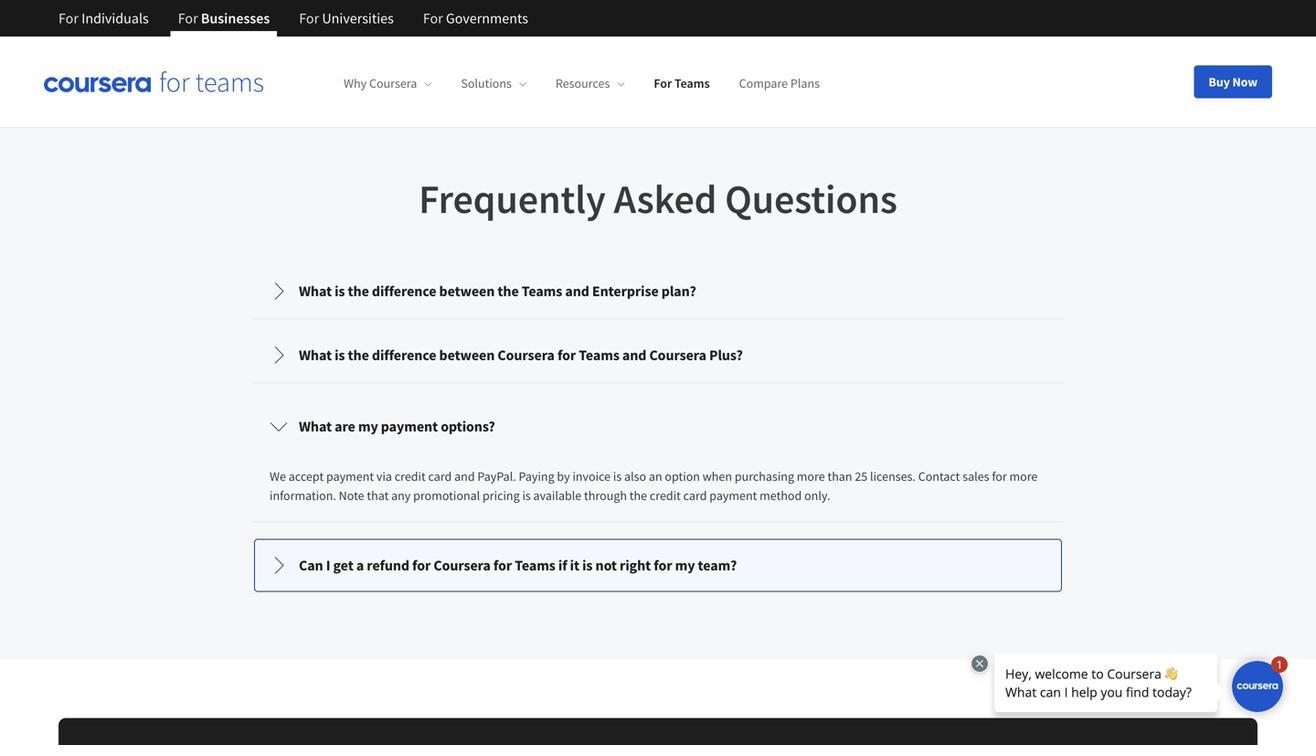 Task type: locate. For each thing, give the bounding box(es) containing it.
purchasing
[[735, 468, 795, 485]]

what are my payment options? button
[[255, 401, 1062, 452]]

1 vertical spatial credit
[[650, 487, 681, 504]]

what for what is the difference between the teams and enterprise plan?
[[299, 282, 332, 300]]

pricing
[[483, 487, 520, 504]]

for left businesses
[[178, 9, 198, 27]]

0 horizontal spatial more
[[797, 468, 825, 485]]

payment
[[381, 417, 438, 436], [326, 468, 374, 485], [710, 487, 757, 504]]

enterprise
[[592, 282, 659, 300]]

for inside 'we accept payment via credit card and paypal. paying by invoice is also an option when purchasing more than 25 licenses. contact sales for more information. note that any promotional pricing is available through the credit card payment method only.'
[[992, 468, 1007, 485]]

teams
[[675, 75, 710, 92], [522, 282, 563, 300], [579, 346, 620, 364], [515, 556, 556, 575]]

buy
[[1209, 74, 1231, 90]]

1 horizontal spatial credit
[[650, 487, 681, 504]]

between up what is the difference between coursera for teams and coursera plus?
[[439, 282, 495, 300]]

universities
[[322, 9, 394, 27]]

compare plans
[[739, 75, 820, 92]]

for for universities
[[299, 9, 319, 27]]

card down option at the right
[[684, 487, 707, 504]]

1 horizontal spatial card
[[684, 487, 707, 504]]

for left universities
[[299, 9, 319, 27]]

for
[[558, 346, 576, 364], [992, 468, 1007, 485], [412, 556, 431, 575], [494, 556, 512, 575], [654, 556, 673, 575]]

2 vertical spatial what
[[299, 417, 332, 436]]

coursera inside dropdown button
[[434, 556, 491, 575]]

the inside 'we accept payment via credit card and paypal. paying by invoice is also an option when purchasing more than 25 licenses. contact sales for more information. note that any promotional pricing is available through the credit card payment method only.'
[[630, 487, 647, 504]]

1 vertical spatial card
[[684, 487, 707, 504]]

1 vertical spatial difference
[[372, 346, 437, 364]]

teams left if on the left bottom of page
[[515, 556, 556, 575]]

2 between from the top
[[439, 346, 495, 364]]

not
[[596, 556, 617, 575]]

2 horizontal spatial payment
[[710, 487, 757, 504]]

1 what from the top
[[299, 282, 332, 300]]

1 horizontal spatial and
[[565, 282, 590, 300]]

1 horizontal spatial more
[[1010, 468, 1038, 485]]

0 vertical spatial payment
[[381, 417, 438, 436]]

paying
[[519, 468, 555, 485]]

2 what from the top
[[299, 346, 332, 364]]

and left "enterprise"
[[565, 282, 590, 300]]

more right sales
[[1010, 468, 1038, 485]]

it
[[570, 556, 580, 575]]

coursera
[[369, 75, 417, 92], [498, 346, 555, 364], [650, 346, 707, 364], [434, 556, 491, 575]]

my
[[358, 417, 378, 436], [675, 556, 695, 575]]

coursera down what is the difference between the teams and enterprise plan?
[[498, 346, 555, 364]]

teams up what is the difference between coursera for teams and coursera plus?
[[522, 282, 563, 300]]

0 vertical spatial and
[[565, 282, 590, 300]]

and up promotional
[[455, 468, 475, 485]]

1 vertical spatial between
[[439, 346, 495, 364]]

for left individuals
[[59, 9, 79, 27]]

card up promotional
[[428, 468, 452, 485]]

what is the difference between coursera for teams and coursera plus? button
[[255, 330, 1062, 381]]

0 horizontal spatial and
[[455, 468, 475, 485]]

what inside dropdown button
[[299, 417, 332, 436]]

that
[[367, 487, 389, 504]]

1 horizontal spatial my
[[675, 556, 695, 575]]

between inside "dropdown button"
[[439, 346, 495, 364]]

can i get a refund for coursera for teams if it is not right for my team?
[[299, 556, 737, 575]]

between inside dropdown button
[[439, 282, 495, 300]]

1 vertical spatial and
[[623, 346, 647, 364]]

my left the "team?" in the right bottom of the page
[[675, 556, 695, 575]]

card
[[428, 468, 452, 485], [684, 487, 707, 504]]

2 vertical spatial payment
[[710, 487, 757, 504]]

coursera left 'plus?'
[[650, 346, 707, 364]]

sales
[[963, 468, 990, 485]]

1 horizontal spatial payment
[[381, 417, 438, 436]]

and inside what is the difference between the teams and enterprise plan? dropdown button
[[565, 282, 590, 300]]

difference inside "dropdown button"
[[372, 346, 437, 364]]

0 vertical spatial my
[[358, 417, 378, 436]]

difference for coursera
[[372, 346, 437, 364]]

by
[[557, 468, 570, 485]]

2 more from the left
[[1010, 468, 1038, 485]]

what is the difference between coursera for teams and coursera plus?
[[299, 346, 743, 364]]

for teams
[[654, 75, 710, 92]]

difference inside dropdown button
[[372, 282, 437, 300]]

1 vertical spatial payment
[[326, 468, 374, 485]]

0 vertical spatial credit
[[395, 468, 426, 485]]

why coursera link
[[344, 75, 432, 92]]

coursera down promotional
[[434, 556, 491, 575]]

and
[[565, 282, 590, 300], [623, 346, 647, 364], [455, 468, 475, 485]]

what inside dropdown button
[[299, 282, 332, 300]]

more
[[797, 468, 825, 485], [1010, 468, 1038, 485]]

credit up 'any'
[[395, 468, 426, 485]]

between
[[439, 282, 495, 300], [439, 346, 495, 364]]

businesses
[[201, 9, 270, 27]]

teams down "enterprise"
[[579, 346, 620, 364]]

2 horizontal spatial and
[[623, 346, 647, 364]]

now
[[1233, 74, 1258, 90]]

what
[[299, 282, 332, 300], [299, 346, 332, 364], [299, 417, 332, 436]]

note
[[339, 487, 364, 504]]

credit
[[395, 468, 426, 485], [650, 487, 681, 504]]

2 vertical spatial and
[[455, 468, 475, 485]]

right
[[620, 556, 651, 575]]

0 horizontal spatial card
[[428, 468, 452, 485]]

is
[[335, 282, 345, 300], [335, 346, 345, 364], [613, 468, 622, 485], [522, 487, 531, 504], [583, 556, 593, 575]]

credit down an
[[650, 487, 681, 504]]

0 horizontal spatial my
[[358, 417, 378, 436]]

any
[[391, 487, 411, 504]]

also
[[625, 468, 647, 485]]

can i get a refund for coursera for teams if it is not right for my team? button
[[255, 540, 1062, 591]]

what are my payment options?
[[299, 417, 495, 436]]

and down "enterprise"
[[623, 346, 647, 364]]

0 vertical spatial difference
[[372, 282, 437, 300]]

0 horizontal spatial payment
[[326, 468, 374, 485]]

contact
[[919, 468, 960, 485]]

25
[[855, 468, 868, 485]]

for individuals
[[59, 9, 149, 27]]

when
[[703, 468, 732, 485]]

what for what is the difference between coursera for teams and coursera plus?
[[299, 346, 332, 364]]

payment down when
[[710, 487, 757, 504]]

for right resources link
[[654, 75, 672, 92]]

and inside 'we accept payment via credit card and paypal. paying by invoice is also an option when purchasing more than 25 licenses. contact sales for more information. note that any promotional pricing is available through the credit card payment method only.'
[[455, 468, 475, 485]]

difference for the
[[372, 282, 437, 300]]

more up only.
[[797, 468, 825, 485]]

an
[[649, 468, 663, 485]]

2 difference from the top
[[372, 346, 437, 364]]

for left governments
[[423, 9, 443, 27]]

1 difference from the top
[[372, 282, 437, 300]]

for for individuals
[[59, 9, 79, 27]]

the
[[348, 282, 369, 300], [498, 282, 519, 300], [348, 346, 369, 364], [630, 487, 647, 504]]

through
[[584, 487, 627, 504]]

difference
[[372, 282, 437, 300], [372, 346, 437, 364]]

frequently
[[419, 173, 606, 224]]

for
[[59, 9, 79, 27], [178, 9, 198, 27], [299, 9, 319, 27], [423, 9, 443, 27], [654, 75, 672, 92]]

payment up note
[[326, 468, 374, 485]]

0 vertical spatial what
[[299, 282, 332, 300]]

payment up via
[[381, 417, 438, 436]]

what inside "dropdown button"
[[299, 346, 332, 364]]

can
[[299, 556, 323, 575]]

1 vertical spatial my
[[675, 556, 695, 575]]

3 what from the top
[[299, 417, 332, 436]]

between down what is the difference between the teams and enterprise plan?
[[439, 346, 495, 364]]

only.
[[805, 487, 831, 504]]

1 between from the top
[[439, 282, 495, 300]]

banner navigation
[[44, 0, 543, 37]]

0 vertical spatial between
[[439, 282, 495, 300]]

1 vertical spatial what
[[299, 346, 332, 364]]

my right "are"
[[358, 417, 378, 436]]

why coursera
[[344, 75, 417, 92]]



Task type: vqa. For each thing, say whether or not it's contained in the screenshot.
Solutions link
yes



Task type: describe. For each thing, give the bounding box(es) containing it.
for for governments
[[423, 9, 443, 27]]

if
[[559, 556, 567, 575]]

0 horizontal spatial credit
[[395, 468, 426, 485]]

coursera right why
[[369, 75, 417, 92]]

refund
[[367, 556, 410, 575]]

0 vertical spatial card
[[428, 468, 452, 485]]

for businesses
[[178, 9, 270, 27]]

licenses.
[[870, 468, 916, 485]]

solutions
[[461, 75, 512, 92]]

payment inside dropdown button
[[381, 417, 438, 436]]

paypal.
[[478, 468, 516, 485]]

for inside "dropdown button"
[[558, 346, 576, 364]]

what for what are my payment options?
[[299, 417, 332, 436]]

between for the
[[439, 282, 495, 300]]

compare
[[739, 75, 788, 92]]

and inside what is the difference between coursera for teams and coursera plus? "dropdown button"
[[623, 346, 647, 364]]

via
[[377, 468, 392, 485]]

between for coursera
[[439, 346, 495, 364]]

coursera for teams image
[[44, 71, 263, 92]]

governments
[[446, 9, 528, 27]]

is inside "dropdown button"
[[335, 346, 345, 364]]

options?
[[441, 417, 495, 436]]

for for businesses
[[178, 9, 198, 27]]

plan?
[[662, 282, 697, 300]]

for universities
[[299, 9, 394, 27]]

than
[[828, 468, 853, 485]]

invoice
[[573, 468, 611, 485]]

for governments
[[423, 9, 528, 27]]

buy now
[[1209, 74, 1258, 90]]

frequently asked questions
[[419, 173, 898, 224]]

for teams link
[[654, 75, 710, 92]]

buy now button
[[1194, 65, 1273, 98]]

we
[[270, 468, 286, 485]]

a
[[356, 556, 364, 575]]

questions
[[725, 173, 898, 224]]

solutions link
[[461, 75, 527, 92]]

my inside dropdown button
[[358, 417, 378, 436]]

my inside dropdown button
[[675, 556, 695, 575]]

method
[[760, 487, 802, 504]]

option
[[665, 468, 700, 485]]

compare plans link
[[739, 75, 820, 92]]

what is the difference between the teams and enterprise plan?
[[299, 282, 697, 300]]

1 more from the left
[[797, 468, 825, 485]]

accept
[[289, 468, 324, 485]]

we accept payment via credit card and paypal. paying by invoice is also an option when purchasing more than 25 licenses. contact sales for more information. note that any promotional pricing is available through the credit card payment method only.
[[270, 468, 1038, 504]]

i
[[326, 556, 330, 575]]

resources
[[556, 75, 610, 92]]

what is the difference between the teams and enterprise plan? button
[[255, 266, 1062, 317]]

the inside "dropdown button"
[[348, 346, 369, 364]]

resources link
[[556, 75, 625, 92]]

plans
[[791, 75, 820, 92]]

team?
[[698, 556, 737, 575]]

asked
[[614, 173, 717, 224]]

individuals
[[81, 9, 149, 27]]

teams left compare
[[675, 75, 710, 92]]

information.
[[270, 487, 336, 504]]

plus?
[[710, 346, 743, 364]]

are
[[335, 417, 355, 436]]

why
[[344, 75, 367, 92]]

promotional
[[413, 487, 480, 504]]

teams inside "dropdown button"
[[579, 346, 620, 364]]

available
[[534, 487, 582, 504]]

get
[[333, 556, 354, 575]]



